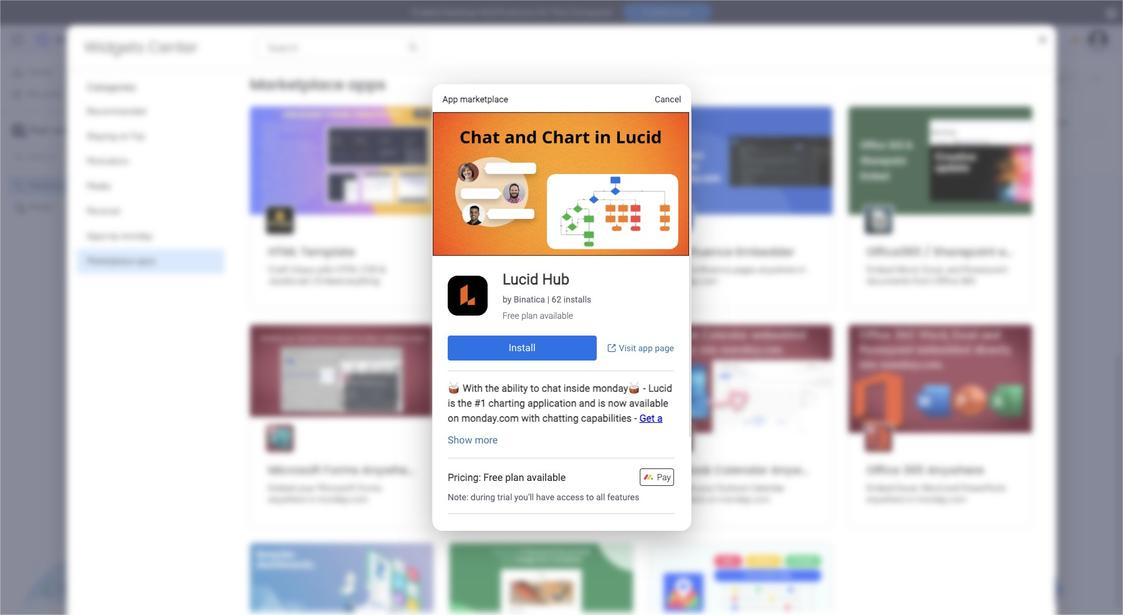 Task type: describe. For each thing, give the bounding box(es) containing it.
|
[[312, 276, 314, 286]]

on inside option
[[118, 131, 128, 142]]

pages for embedder
[[733, 264, 757, 275]]

effortlessly
[[468, 264, 512, 275]]

0 vertical spatial microsoft
[[268, 462, 321, 478]]

html template craft views with html css & javascript | embed anything
[[268, 244, 386, 286]]

enable now! button
[[623, 3, 712, 22]]

embed inside the office365 / sharepoint embed embed word, excel, and powerpoint documents from office 365
[[867, 264, 895, 275]]

monday.com inside outlook calendar anywhere embed your outlook calendar anywhere on monday.com
[[720, 494, 770, 505]]

Search for a column type search field
[[257, 35, 425, 60]]

media option
[[77, 174, 225, 199]]

manage any type of project. assign owners, set timelines and keep track of where your project stands.
[[191, 94, 589, 105]]

0 vertical spatial apps
[[348, 74, 386, 95]]

add to favorites image
[[367, 72, 380, 85]]

activity
[[959, 73, 989, 84]]

monday work management
[[56, 32, 194, 47]]

notifications
[[479, 7, 534, 18]]

help image
[[1045, 34, 1057, 46]]

atlassian
[[468, 276, 503, 286]]

invite / 1 button
[[1018, 69, 1080, 89]]

your for outlook calendar anywhere
[[697, 483, 715, 493]]

embed inside html template craft views with html css & javascript | embed anything
[[316, 276, 344, 286]]

add inside popup button
[[286, 150, 302, 160]]

dapulse close image
[[1107, 7, 1117, 20]]

widgets center
[[84, 37, 198, 57]]

in inside office 365 anywhere embed excel, word and powerpoint anywhere in monday.com
[[907, 494, 914, 505]]

recommended
[[87, 106, 146, 117]]

anywhere inside microsoft forms anywhere embed your microsoft forms anywhere in monday.com
[[268, 494, 306, 505]]

apps
[[87, 231, 107, 241]]

sharepoint
[[933, 244, 996, 259]]

set
[[364, 94, 376, 105]]

outlook calendar anywhere embed your outlook calendar anywhere on monday.com
[[667, 462, 828, 505]]

powerpoint
[[963, 264, 1008, 275]]

documents
[[867, 276, 911, 286]]

home button
[[7, 62, 134, 82]]

on
[[536, 7, 549, 18]]

add inside 'confluence embedder add confluence pages anywhere in monday.com'
[[667, 264, 684, 275]]

select product image
[[11, 34, 24, 46]]

this
[[551, 7, 568, 18]]

v2 search image
[[349, 148, 358, 162]]

v2 funnel image
[[250, 208, 258, 218]]

office inside office 365 anywhere embed excel, word and powerpoint anywhere in monday.com
[[867, 462, 900, 478]]

office365
[[867, 244, 922, 259]]

categories
[[87, 81, 136, 93]]

monday.com inside 'confluence embedder add confluence pages anywhere in monday.com'
[[667, 276, 718, 286]]

private board image
[[13, 201, 25, 212]]

marketing inside list box
[[29, 180, 68, 191]]

from inside the office365 / sharepoint embed embed word, excel, and powerpoint documents from office 365
[[913, 276, 932, 286]]

plans
[[235, 34, 256, 45]]

my work button
[[7, 84, 134, 104]]

2 lucid from the top
[[468, 494, 489, 505]]

invite
[[1041, 73, 1063, 84]]

anything
[[346, 276, 380, 286]]

workspace
[[53, 124, 102, 136]]

add view image
[[318, 118, 323, 127]]

staying
[[87, 131, 116, 142]]

embed for office 365 anywhere
[[867, 483, 895, 493]]

see plans
[[218, 34, 256, 45]]

0 vertical spatial marketplace apps
[[250, 74, 386, 95]]

css
[[361, 264, 378, 275]]

1 vertical spatial calendar
[[750, 483, 785, 493]]

chat
[[468, 483, 487, 493]]

home
[[29, 67, 53, 77]]

owners,
[[331, 94, 361, 105]]

anywhere inside outlook calendar anywhere embed your outlook calendar anywhere on monday.com
[[667, 494, 706, 505]]

365 inside the office365 / sharepoint embed embed word, excel, and powerpoint documents from office 365
[[961, 276, 976, 286]]

project.
[[271, 94, 301, 105]]

embed for outlook calendar anywhere
[[667, 483, 695, 493]]

track
[[453, 94, 472, 105]]

office365 / sharepoint embed embed word, excel, and powerpoint documents from office 365
[[867, 244, 1040, 286]]

0 horizontal spatial monday
[[56, 32, 98, 47]]

solution
[[491, 494, 522, 505]]

anywhere inside office 365 anywhere embed excel, word and powerpoint anywhere in monday.com
[[867, 494, 905, 505]]

0 vertical spatial marketplace
[[250, 74, 344, 95]]

javascript
[[268, 276, 310, 286]]

lottie animation image
[[0, 489, 159, 615]]

0 horizontal spatial html
[[268, 244, 298, 259]]

popular
[[562, 483, 592, 493]]

anywhere inside 'confluence embedder add confluence pages anywhere in monday.com'
[[759, 264, 797, 275]]

Search field
[[358, 147, 395, 164]]

timeline button
[[259, 112, 310, 132]]

from inside confluence embedded effortlessly embed pages from atlassian confluence
[[569, 264, 588, 275]]

angle down image
[[242, 151, 248, 160]]

Marketing plan field
[[187, 64, 340, 92]]

apps by monday
[[87, 231, 152, 241]]

excel, inside the office365 / sharepoint embed embed word, excel, and powerpoint documents from office 365
[[922, 264, 945, 275]]

enable now!
[[644, 8, 691, 18]]

excel, inside office 365 anywhere embed excel, word and powerpoint anywhere in monday.com
[[897, 483, 919, 493]]

marketing plan inside list box
[[29, 180, 87, 191]]

with inside html template craft views with html css & javascript | embed anything
[[316, 264, 333, 275]]

categories heading
[[77, 70, 225, 99]]

staying on top
[[87, 131, 145, 142]]

m
[[14, 124, 22, 135]]

person
[[422, 150, 449, 161]]

any
[[224, 94, 238, 105]]

help
[[1028, 584, 1050, 596]]

in inside 'confluence embedder add confluence pages anywhere in monday.com'
[[799, 264, 806, 275]]

motivation
[[87, 156, 129, 167]]

management
[[126, 32, 194, 47]]

enable desktop notifications on this computer
[[412, 7, 613, 18]]

media
[[87, 181, 110, 191]]

desktop
[[442, 7, 477, 18]]

anywhere for outlook calendar anywhere
[[771, 462, 828, 478]]

categories list box
[[77, 70, 235, 274]]

notes
[[29, 201, 53, 212]]

manage any type of project. assign owners, set timelines and keep track of where your project stands. button
[[189, 92, 608, 107]]

embed for microsoft forms anywhere
[[268, 483, 296, 493]]

word
[[922, 483, 943, 493]]

personal option
[[77, 199, 225, 224]]

main workspace
[[29, 124, 102, 136]]

staying on top option
[[77, 124, 225, 149]]

timeline
[[268, 117, 301, 127]]

and inside office 365 anywhere embed excel, word and powerpoint anywhere in monday.com
[[945, 483, 959, 493]]

/ for invite
[[1065, 73, 1068, 84]]

1
[[1071, 73, 1074, 84]]

marketplace apps option
[[77, 249, 225, 274]]

search image
[[407, 42, 419, 53]]

keep
[[432, 94, 451, 105]]

confluence embedder add confluence pages anywhere in monday.com
[[667, 244, 806, 286]]

work for my
[[42, 88, 61, 99]]

now!
[[671, 8, 691, 18]]

1 horizontal spatial marketing
[[190, 64, 288, 92]]

assign
[[303, 94, 329, 105]]

embedder
[[736, 244, 795, 259]]

stands.
[[561, 94, 589, 105]]

table
[[229, 117, 250, 127]]

apps inside option
[[137, 256, 156, 266]]

see plans button
[[201, 31, 261, 49]]

invite / 1
[[1041, 73, 1074, 84]]



Task type: vqa. For each thing, say whether or not it's contained in the screenshot.


Task type: locate. For each thing, give the bounding box(es) containing it.
from down embedded
[[569, 264, 588, 275]]

top
[[131, 131, 145, 142]]

on inside outlook calendar anywhere embed your outlook calendar anywhere on monday.com
[[708, 494, 718, 505]]

type
[[240, 94, 258, 105]]

0 vertical spatial office
[[934, 276, 959, 286]]

0 horizontal spatial office
[[867, 462, 900, 478]]

0 vertical spatial with
[[316, 264, 333, 275]]

of right track at the top
[[475, 94, 483, 105]]

main right workspace "icon"
[[29, 124, 51, 136]]

pages for embedded
[[544, 264, 567, 275]]

enable left now!
[[644, 8, 669, 18]]

2 horizontal spatial in
[[907, 494, 914, 505]]

1 horizontal spatial pages
[[733, 264, 757, 275]]

1 vertical spatial marketplace
[[87, 256, 135, 266]]

1 lucid from the top
[[468, 462, 498, 478]]

&
[[380, 264, 386, 275]]

and down sharepoint
[[947, 264, 961, 275]]

monday inside option
[[121, 231, 152, 241]]

monday up home button
[[56, 32, 98, 47]]

0 vertical spatial embed
[[999, 244, 1040, 259]]

embed right effortlessly
[[514, 264, 541, 275]]

1 anywhere from the left
[[362, 462, 419, 478]]

1 horizontal spatial marketplace
[[250, 74, 344, 95]]

0 horizontal spatial with
[[316, 264, 333, 275]]

1 horizontal spatial apps
[[348, 74, 386, 95]]

with
[[316, 264, 333, 275], [528, 483, 545, 493]]

plan down search in workspace "field"
[[70, 180, 87, 191]]

1 vertical spatial marketing
[[29, 180, 68, 191]]

and up solution
[[489, 483, 503, 493]]

0 vertical spatial monday
[[56, 32, 98, 47]]

0 horizontal spatial outlook
[[667, 462, 712, 478]]

Search in workspace field
[[26, 150, 104, 164]]

0 horizontal spatial marketing
[[29, 180, 68, 191]]

1 horizontal spatial excel,
[[922, 264, 945, 275]]

0 vertical spatial on
[[118, 131, 128, 142]]

and inside button
[[415, 94, 430, 105]]

/
[[1065, 73, 1068, 84], [925, 244, 930, 259]]

2 horizontal spatial anywhere
[[927, 462, 984, 478]]

1 horizontal spatial /
[[1065, 73, 1068, 84]]

automate
[[1029, 117, 1069, 128]]

0 horizontal spatial in
[[308, 494, 315, 505]]

1 vertical spatial office
[[867, 462, 900, 478]]

manage
[[191, 94, 222, 105]]

html up craft on the left
[[268, 244, 298, 259]]

html up anything
[[336, 264, 359, 275]]

kendall parks image
[[1088, 30, 1108, 50]]

0 vertical spatial /
[[1065, 73, 1068, 84]]

center
[[148, 37, 198, 57]]

hub
[[501, 462, 524, 478]]

widget
[[304, 150, 331, 160]]

office inside the office365 / sharepoint embed embed word, excel, and powerpoint documents from office 365
[[934, 276, 959, 286]]

embed
[[867, 264, 895, 275], [316, 276, 344, 286], [268, 483, 296, 493], [667, 483, 695, 493], [867, 483, 895, 493]]

3 anywhere from the left
[[927, 462, 984, 478]]

1 horizontal spatial add
[[667, 264, 684, 275]]

pages inside confluence embedded effortlessly embed pages from atlassian confluence
[[544, 264, 567, 275]]

monday
[[56, 32, 98, 47], [121, 231, 152, 241]]

365 up word
[[903, 462, 925, 478]]

1 horizontal spatial marketplace apps
[[250, 74, 386, 95]]

microsoft
[[268, 462, 321, 478], [317, 483, 355, 493]]

anywhere inside office 365 anywhere embed excel, word and powerpoint anywhere in monday.com
[[927, 462, 984, 478]]

0 vertical spatial excel,
[[922, 264, 945, 275]]

marketplace up timeline
[[250, 74, 344, 95]]

1 vertical spatial add
[[667, 264, 684, 275]]

monday.com inside office 365 anywhere embed excel, word and powerpoint anywhere in monday.com
[[916, 494, 967, 505]]

marketplace apps down apps by monday
[[87, 256, 156, 266]]

option
[[0, 174, 159, 177]]

autopilot image
[[1014, 114, 1024, 130]]

enable for enable desktop notifications on this computer
[[412, 7, 440, 18]]

main left table
[[208, 117, 227, 127]]

/ left "1"
[[1065, 73, 1068, 84]]

in
[[799, 264, 806, 275], [308, 494, 315, 505], [907, 494, 914, 505]]

1 horizontal spatial with
[[528, 483, 545, 493]]

anywhere inside outlook calendar anywhere embed your outlook calendar anywhere on monday.com
[[771, 462, 828, 478]]

0 horizontal spatial plan
[[70, 180, 87, 191]]

1 horizontal spatial monday
[[121, 231, 152, 241]]

marketing up any
[[190, 64, 288, 92]]

your for microsoft forms anywhere
[[298, 483, 315, 493]]

embed inside microsoft forms anywhere embed your microsoft forms anywhere in monday.com
[[268, 483, 296, 493]]

list box
[[0, 172, 159, 385]]

2 anywhere from the left
[[771, 462, 828, 478]]

anywhere for microsoft forms anywhere
[[362, 462, 419, 478]]

confluence
[[468, 244, 533, 259], [667, 244, 733, 259], [686, 264, 731, 275], [505, 276, 550, 286]]

and inside the office365 / sharepoint embed embed word, excel, and powerpoint documents from office 365
[[947, 264, 961, 275]]

0 horizontal spatial pages
[[544, 264, 567, 275]]

0 horizontal spatial on
[[118, 131, 128, 142]]

/ right office365
[[925, 244, 930, 259]]

1 vertical spatial /
[[925, 244, 930, 259]]

work
[[101, 32, 123, 47], [42, 88, 61, 99]]

filter
[[480, 150, 500, 161]]

filter button
[[460, 145, 519, 165]]

0 vertical spatial marketing
[[190, 64, 288, 92]]

marketing up notes
[[29, 180, 68, 191]]

0 vertical spatial marketing plan
[[190, 64, 337, 92]]

365 inside office 365 anywhere embed excel, word and powerpoint anywhere in monday.com
[[903, 462, 925, 478]]

the
[[547, 483, 560, 493]]

0 horizontal spatial marketing plan
[[29, 180, 87, 191]]

excel,
[[922, 264, 945, 275], [897, 483, 919, 493]]

work inside button
[[42, 88, 61, 99]]

enable
[[412, 7, 440, 18], [644, 8, 669, 18]]

0 horizontal spatial add
[[286, 150, 302, 160]]

0 horizontal spatial anywhere
[[362, 462, 419, 478]]

lucid up chat
[[468, 462, 498, 478]]

add widget button
[[263, 145, 337, 165]]

2 of from the left
[[475, 94, 483, 105]]

plan inside list box
[[70, 180, 87, 191]]

1 vertical spatial marketplace apps
[[87, 256, 156, 266]]

1 horizontal spatial enable
[[644, 8, 669, 18]]

0 vertical spatial forms
[[324, 462, 359, 478]]

plan up the assign
[[293, 64, 337, 92]]

chart
[[505, 483, 526, 493]]

/ for office365
[[925, 244, 930, 259]]

my
[[27, 88, 39, 99]]

views
[[291, 264, 314, 275]]

1 horizontal spatial work
[[101, 32, 123, 47]]

pages down embedded
[[544, 264, 567, 275]]

1 horizontal spatial marketing plan
[[190, 64, 337, 92]]

0 horizontal spatial /
[[925, 244, 930, 259]]

with down template
[[316, 264, 333, 275]]

work right my
[[42, 88, 61, 99]]

1 vertical spatial work
[[42, 88, 61, 99]]

embed for sharepoint
[[999, 244, 1040, 259]]

marketing plan
[[190, 64, 337, 92], [29, 180, 87, 191]]

embed inside office 365 anywhere embed excel, word and powerpoint anywhere in monday.com
[[867, 483, 895, 493]]

0 vertical spatial html
[[268, 244, 298, 259]]

add widget
[[286, 150, 331, 160]]

template
[[301, 244, 355, 259]]

your
[[511, 94, 529, 105], [298, 483, 315, 493], [697, 483, 715, 493]]

microsoft forms anywhere embed your microsoft forms anywhere in monday.com
[[268, 462, 419, 505]]

1 vertical spatial apps
[[137, 256, 156, 266]]

motivation option
[[77, 149, 225, 174]]

list box containing marketing plan
[[0, 172, 159, 385]]

more dots image
[[615, 208, 624, 218]]

pages down embedder
[[733, 264, 757, 275]]

lucid hub chat and chart with the popular lucid solution
[[468, 462, 592, 505]]

/ inside button
[[1065, 73, 1068, 84]]

embedded
[[536, 244, 599, 259]]

forms
[[324, 462, 359, 478], [357, 483, 382, 493]]

dapulse x slim image
[[1039, 35, 1047, 45]]

confluence embedded effortlessly embed pages from atlassian confluence
[[468, 244, 599, 286]]

my work
[[27, 88, 61, 99]]

0 vertical spatial calendar
[[715, 462, 768, 478]]

monday.com inside microsoft forms anywhere embed your microsoft forms anywhere in monday.com
[[317, 494, 368, 505]]

lucid
[[468, 462, 498, 478], [468, 494, 489, 505]]

365 down powerpoint
[[961, 276, 976, 286]]

from down word,
[[913, 276, 932, 286]]

1 vertical spatial html
[[336, 264, 359, 275]]

1 vertical spatial monday
[[121, 231, 152, 241]]

marketplace
[[250, 74, 344, 95], [87, 256, 135, 266]]

project
[[531, 94, 559, 105]]

with left the
[[528, 483, 545, 493]]

0 horizontal spatial 365
[[903, 462, 925, 478]]

main for main workspace
[[29, 124, 51, 136]]

1 horizontal spatial html
[[336, 264, 359, 275]]

main
[[208, 117, 227, 127], [29, 124, 51, 136]]

1 vertical spatial from
[[913, 276, 932, 286]]

2 pages from the left
[[733, 264, 757, 275]]

365
[[961, 276, 976, 286], [903, 462, 925, 478]]

None search field
[[257, 35, 425, 60]]

0 vertical spatial plan
[[293, 64, 337, 92]]

integrate
[[904, 117, 940, 128]]

on
[[118, 131, 128, 142], [708, 494, 718, 505]]

embed for effortlessly
[[514, 264, 541, 275]]

main table
[[208, 117, 250, 127]]

1 vertical spatial marketing plan
[[29, 180, 87, 191]]

0 horizontal spatial main
[[29, 124, 51, 136]]

powerpoint
[[962, 483, 1006, 493]]

in inside microsoft forms anywhere embed your microsoft forms anywhere in monday.com
[[308, 494, 315, 505]]

1 vertical spatial on
[[708, 494, 718, 505]]

0 horizontal spatial work
[[42, 88, 61, 99]]

0 vertical spatial add
[[286, 150, 302, 160]]

enable left desktop
[[412, 7, 440, 18]]

main inside workspace selection element
[[29, 124, 51, 136]]

and inside lucid hub chat and chart with the popular lucid solution
[[489, 483, 503, 493]]

1 vertical spatial with
[[528, 483, 545, 493]]

timelines
[[378, 94, 413, 105]]

1 vertical spatial forms
[[357, 483, 382, 493]]

excel, right word,
[[922, 264, 945, 275]]

monday right by
[[121, 231, 152, 241]]

1 horizontal spatial your
[[511, 94, 529, 105]]

0 horizontal spatial marketplace apps
[[87, 256, 156, 266]]

word,
[[897, 264, 920, 275]]

0 vertical spatial outlook
[[667, 462, 712, 478]]

1 horizontal spatial on
[[708, 494, 718, 505]]

and left keep
[[415, 94, 430, 105]]

0 vertical spatial lucid
[[468, 462, 498, 478]]

your inside microsoft forms anywhere embed your microsoft forms anywhere in monday.com
[[298, 483, 315, 493]]

see
[[218, 34, 233, 45]]

excel, left word
[[897, 483, 919, 493]]

1 horizontal spatial office
[[934, 276, 959, 286]]

marketplace down by
[[87, 256, 135, 266]]

embed up powerpoint
[[999, 244, 1040, 259]]

embed inside outlook calendar anywhere embed your outlook calendar anywhere on monday.com
[[667, 483, 695, 493]]

1 vertical spatial plan
[[70, 180, 87, 191]]

main for main table
[[208, 117, 227, 127]]

embed inside confluence embedded effortlessly embed pages from atlassian confluence
[[514, 264, 541, 275]]

0 horizontal spatial excel,
[[897, 483, 919, 493]]

main content
[[165, 0, 1123, 615]]

main inside the main table button
[[208, 117, 227, 127]]

1 horizontal spatial anywhere
[[771, 462, 828, 478]]

0 horizontal spatial your
[[298, 483, 315, 493]]

main table button
[[189, 112, 259, 132]]

anywhere for office 365 anywhere
[[927, 462, 984, 478]]

and right word
[[945, 483, 959, 493]]

1 horizontal spatial in
[[799, 264, 806, 275]]

work up categories
[[101, 32, 123, 47]]

0 horizontal spatial marketplace
[[87, 256, 135, 266]]

widgets
[[84, 37, 144, 57]]

enable inside button
[[644, 8, 669, 18]]

2 horizontal spatial your
[[697, 483, 715, 493]]

anywhere inside microsoft forms anywhere embed your microsoft forms anywhere in monday.com
[[362, 462, 419, 478]]

with inside lucid hub chat and chart with the popular lucid solution
[[528, 483, 545, 493]]

add
[[286, 150, 302, 160], [667, 264, 684, 275]]

1 vertical spatial microsoft
[[317, 483, 355, 493]]

1 of from the left
[[260, 94, 268, 105]]

0 horizontal spatial enable
[[412, 7, 440, 18]]

work for monday
[[101, 32, 123, 47]]

monday.com
[[667, 276, 718, 286], [317, 494, 368, 505], [720, 494, 770, 505], [916, 494, 967, 505]]

of
[[260, 94, 268, 105], [475, 94, 483, 105]]

1 vertical spatial lucid
[[468, 494, 489, 505]]

lottie animation element
[[0, 489, 159, 615]]

1 vertical spatial excel,
[[897, 483, 919, 493]]

workspace selection element
[[12, 123, 104, 139]]

calendar
[[715, 462, 768, 478], [750, 483, 785, 493]]

marketplace inside marketplace apps option
[[87, 256, 135, 266]]

collapse board header image
[[1092, 117, 1102, 127]]

by
[[109, 231, 119, 241]]

1 horizontal spatial outlook
[[717, 483, 748, 493]]

arrow down image
[[504, 148, 519, 163]]

of right type
[[260, 94, 268, 105]]

show board description image
[[346, 72, 361, 85]]

1 vertical spatial embed
[[514, 264, 541, 275]]

office
[[934, 276, 959, 286], [867, 462, 900, 478]]

help button
[[1017, 579, 1061, 600]]

from
[[569, 264, 588, 275], [913, 276, 932, 286]]

apps by monday option
[[77, 224, 225, 249]]

marketplace apps inside option
[[87, 256, 156, 266]]

1 horizontal spatial main
[[208, 117, 227, 127]]

marketing
[[190, 64, 288, 92], [29, 180, 68, 191]]

1 horizontal spatial plan
[[293, 64, 337, 92]]

workspace image
[[12, 123, 24, 137]]

0 horizontal spatial of
[[260, 94, 268, 105]]

1 vertical spatial 365
[[903, 462, 925, 478]]

anywhere
[[362, 462, 419, 478], [771, 462, 828, 478], [927, 462, 984, 478]]

office 365 anywhere embed excel, word and powerpoint anywhere in monday.com
[[867, 462, 1006, 505]]

0 vertical spatial from
[[569, 264, 588, 275]]

lucid down chat
[[468, 494, 489, 505]]

0 horizontal spatial apps
[[137, 256, 156, 266]]

where
[[485, 94, 509, 105]]

0 horizontal spatial embed
[[514, 264, 541, 275]]

pages inside 'confluence embedder add confluence pages anywhere in monday.com'
[[733, 264, 757, 275]]

1 pages from the left
[[544, 264, 567, 275]]

0 horizontal spatial from
[[569, 264, 588, 275]]

/ inside the office365 / sharepoint embed embed word, excel, and powerpoint documents from office 365
[[925, 244, 930, 259]]

your inside outlook calendar anywhere embed your outlook calendar anywhere on monday.com
[[697, 483, 715, 493]]

1 horizontal spatial 365
[[961, 276, 976, 286]]

marketing plan up type
[[190, 64, 337, 92]]

1 image
[[941, 26, 952, 40]]

0 vertical spatial work
[[101, 32, 123, 47]]

1 horizontal spatial from
[[913, 276, 932, 286]]

marketplace apps up 'add view' icon on the left top of page
[[250, 74, 386, 95]]

your inside button
[[511, 94, 529, 105]]

1 vertical spatial outlook
[[717, 483, 748, 493]]

enable for enable now!
[[644, 8, 669, 18]]

1 horizontal spatial embed
[[999, 244, 1040, 259]]

recommended option
[[77, 99, 225, 124]]

marketing plan up notes
[[29, 180, 87, 191]]

embed inside the office365 / sharepoint embed embed word, excel, and powerpoint documents from office 365
[[999, 244, 1040, 259]]

1 horizontal spatial of
[[475, 94, 483, 105]]

craft
[[268, 264, 288, 275]]



